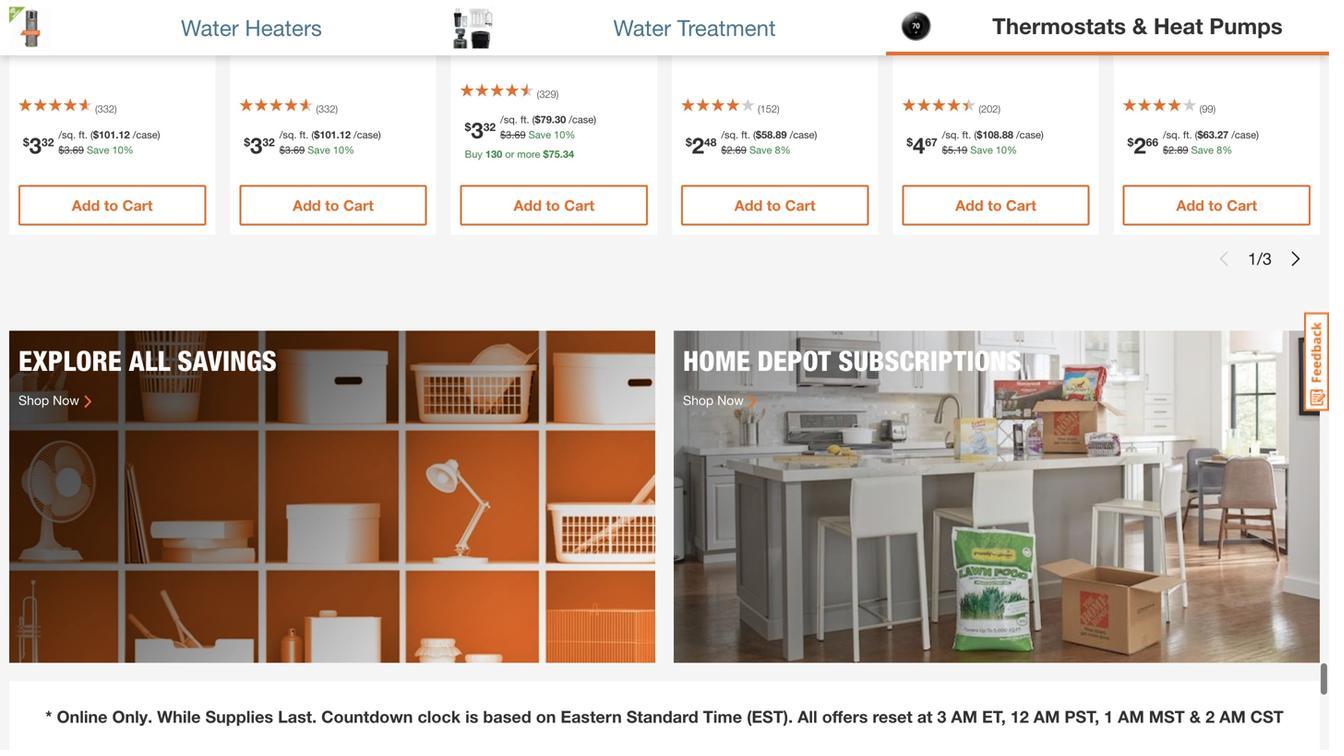 Task type: describe. For each thing, give the bounding box(es) containing it.
$ 4 67 /sq. ft. ( $ 108 . 88 /case ) $ 5 . 19 save 10 %
[[907, 129, 1044, 158]]

/case for 1 / 16 group
[[133, 129, 158, 141]]

4 am from the left
[[1220, 707, 1246, 727]]

thermostats
[[993, 12, 1126, 39]]

10 for add to cart button within the 1 / 16 group
[[112, 144, 123, 156]]

$ 3 32 /sq. ft. ( $ 79 . 30 /case ) $ 3 . 69 save 10 % buy 130 or more $ 75 . 34
[[465, 113, 596, 160]]

3 am from the left
[[1118, 707, 1145, 727]]

malibu wide plank for 3 / 16 group
[[460, 2, 574, 17]]

thermostats & heat pumps image
[[896, 5, 937, 47]]

shop now for home depot subscriptions
[[683, 393, 744, 408]]

add to cart button for 2 / 16 group
[[239, 185, 427, 226]]

( 332 ) for malibu wide plank link in the 1 / 16 group
[[95, 103, 117, 115]]

/
[[1257, 249, 1263, 269]]

while
[[157, 707, 201, 727]]

save for 2 / 16 group
[[308, 144, 330, 156]]

water treatment button
[[443, 0, 886, 55]]

ft. for 4 / 16 group
[[742, 129, 751, 141]]

depot
[[758, 344, 831, 377]]

hero image for explore all savings
[[9, 331, 656, 663]]

$ 3 32 /sq. ft. ( $ 101 . 12 /case ) $ 3 . 69 save 10 % for add to cart button within the 2 / 16 group
[[244, 129, 381, 158]]

( inside $ 2 48 /sq. ft. ( $ 58 . 89 /case ) $ 2 . 69 save 8 %
[[753, 129, 756, 141]]

wide for malibu wide plank link in the 3 / 16 group
[[505, 2, 536, 17]]

et,
[[982, 707, 1006, 727]]

mst
[[1149, 707, 1185, 727]]

is
[[465, 707, 479, 727]]

add for 5 / 16 group
[[956, 196, 984, 214]]

) inside $ 2 48 /sq. ft. ( $ 58 . 89 /case ) $ 2 . 69 save 8 %
[[815, 129, 817, 141]]

heaters
[[245, 14, 322, 40]]

) inside $ 2 66 /sq. ft. ( $ 63 . 27 /case ) $ 2 . 89 save 8 %
[[1257, 129, 1259, 141]]

12 for add to cart button within the 1 / 16 group
[[119, 129, 130, 141]]

add to cart button for 3 / 16 group
[[460, 185, 648, 226]]

add to cart for 5 / 16 group
[[956, 196, 1037, 214]]

$ 3 32 /sq. ft. ( $ 101 . 12 /case ) $ 3 . 69 save 10 % for add to cart button within the 1 / 16 group
[[23, 129, 160, 158]]

2 / 16 group
[[230, 0, 436, 235]]

1 horizontal spatial 1
[[1248, 249, 1257, 269]]

79
[[541, 113, 552, 125]]

) inside $ 3 32 /sq. ft. ( $ 79 . 30 /case ) $ 3 . 69 save 10 % buy 130 or more $ 75 . 34
[[594, 113, 596, 125]]

home
[[683, 344, 750, 377]]

buy
[[465, 148, 483, 160]]

2 right 48
[[727, 144, 733, 156]]

/sq. for 2 / 16 group
[[279, 129, 297, 141]]

69 for 2 / 16 group
[[294, 144, 305, 156]]

% for add to cart button within the 1 / 16 group
[[123, 144, 134, 156]]

wide for malibu wide plank link within the 5 / 16 group
[[947, 2, 978, 17]]

cart for add to cart button within the 1 / 16 group
[[122, 196, 153, 214]]

plank for malibu wide plank link in the 1 / 16 group
[[98, 2, 132, 17]]

add for 2 / 16 group
[[293, 196, 321, 214]]

( 202 )
[[979, 103, 1001, 115]]

% for add to cart button in the 6 / 16 group
[[1223, 144, 1233, 156]]

/sq. for 6 / 16 group at right top
[[1163, 129, 1181, 141]]

malibu wide plank link for 2 / 16 group
[[239, 2, 427, 46]]

% for add to cart button within the 2 / 16 group
[[344, 144, 355, 156]]

reset
[[873, 707, 913, 727]]

add for 4 / 16 group
[[735, 196, 763, 214]]

2 left 58
[[692, 132, 704, 158]]

this is the first slide image
[[1217, 251, 1232, 266]]

water treatment image
[[452, 7, 494, 48]]

/case inside $ 3 32 /sq. ft. ( $ 79 . 30 /case ) $ 3 . 69 save 10 % buy 130 or more $ 75 . 34
[[569, 113, 594, 125]]

/case for 5 / 16 group
[[1017, 129, 1041, 141]]

cart for add to cart button in 4 / 16 group
[[785, 196, 816, 214]]

5
[[948, 144, 954, 156]]

5 / 16 group
[[893, 0, 1099, 235]]

202
[[981, 103, 998, 115]]

10 for add to cart button within the 2 / 16 group
[[333, 144, 344, 156]]

water for water heaters
[[181, 14, 239, 40]]

add to cart for 1 / 16 group
[[72, 196, 153, 214]]

thermostats & heat pumps button
[[886, 0, 1329, 55]]

at
[[917, 707, 933, 727]]

all
[[798, 707, 818, 727]]

( 332 ) for malibu wide plank link in 2 / 16 group
[[316, 103, 338, 115]]

$ 2 48 /sq. ft. ( $ 58 . 89 /case ) $ 2 . 69 save 8 %
[[686, 129, 817, 158]]

save for 1 / 16 group
[[87, 144, 109, 156]]

89 inside $ 2 48 /sq. ft. ( $ 58 . 89 /case ) $ 2 . 69 save 8 %
[[776, 129, 787, 141]]

30
[[555, 113, 566, 125]]

malibu for malibu wide plank link in 2 / 16 group
[[239, 2, 281, 17]]

caret image
[[84, 395, 92, 409]]

( inside $ 3 32 /sq. ft. ( $ 79 . 30 /case ) $ 3 . 69 save 10 % buy 130 or more $ 75 . 34
[[532, 113, 535, 125]]

surfaces
[[1153, 2, 1208, 17]]

standard
[[627, 707, 699, 727]]

malibu wide plank for 5 / 16 group
[[902, 2, 1016, 17]]

malibu wide plank link for 1 / 16 group
[[18, 2, 206, 46]]

cst
[[1251, 707, 1284, 727]]

/case for 4 / 16 group
[[790, 129, 815, 141]]

add to cart button for 5 / 16 group
[[902, 185, 1090, 226]]

next slide image
[[1289, 251, 1304, 266]]

cart for add to cart button in the 6 / 16 group
[[1227, 196, 1258, 214]]

add to cart for 6 / 16 group at right top
[[1177, 196, 1258, 214]]

to for add to cart button inside the 5 / 16 group
[[988, 196, 1002, 214]]

& inside button
[[1133, 12, 1148, 39]]

water for water treatment
[[613, 14, 671, 40]]

explore
[[18, 344, 122, 377]]

save inside $ 3 32 /sq. ft. ( $ 79 . 30 /case ) $ 3 . 69 save 10 % buy 130 or more $ 75 . 34
[[529, 129, 551, 141]]

water heaters
[[181, 14, 322, 40]]

clock
[[418, 707, 461, 727]]

last.
[[278, 707, 317, 727]]

water treatment
[[613, 14, 776, 40]]

pst,
[[1065, 707, 1100, 727]]

27
[[1218, 129, 1229, 141]]

2 right mst
[[1206, 707, 1215, 727]]

69 for 4 / 16 group
[[736, 144, 747, 156]]

8 for a&a surfaces
[[1217, 144, 1223, 156]]

( 329 )
[[537, 88, 559, 100]]

a&a surfaces link
[[1123, 2, 1311, 46]]

now for explore
[[53, 393, 79, 408]]

3 / 16 group
[[451, 0, 657, 235]]

101 for 1 / 16 group
[[99, 129, 116, 141]]

2 am from the left
[[1034, 707, 1060, 727]]

75
[[549, 148, 560, 160]]

ft. for 5 / 16 group
[[962, 129, 972, 141]]

explore all savings
[[18, 344, 277, 377]]

34
[[563, 148, 574, 160]]

shop now for explore all savings
[[18, 393, 79, 408]]

malibu wide plank for 1 / 16 group
[[18, 2, 132, 17]]

subscriptions
[[839, 344, 1022, 377]]

10 inside $ 3 32 /sq. ft. ( $ 79 . 30 /case ) $ 3 . 69 save 10 % buy 130 or more $ 75 . 34
[[554, 129, 565, 141]]

cart for add to cart button inside the 5 / 16 group
[[1006, 196, 1037, 214]]

58
[[762, 129, 773, 141]]

332 for 2 / 16 group
[[319, 103, 335, 115]]

on
[[536, 707, 556, 727]]

based
[[483, 707, 532, 727]]

cart for add to cart button inside the 3 / 16 group
[[564, 196, 595, 214]]

1 vertical spatial 1
[[1104, 707, 1114, 727]]

152
[[760, 103, 777, 115]]

plank for malibu wide plank link within the 5 / 16 group
[[982, 2, 1016, 17]]

4
[[913, 132, 925, 158]]

329
[[539, 88, 556, 100]]

offers
[[822, 707, 868, 727]]

/case for 6 / 16 group at right top
[[1232, 129, 1257, 141]]

save for 5 / 16 group
[[971, 144, 993, 156]]

99
[[1202, 103, 1214, 115]]

add for 6 / 16 group at right top
[[1177, 196, 1205, 214]]

% inside $ 3 32 /sq. ft. ( $ 79 . 30 /case ) $ 3 . 69 save 10 % buy 130 or more $ 75 . 34
[[565, 129, 576, 141]]

add to cart for 4 / 16 group
[[735, 196, 816, 214]]

2 right 66
[[1169, 144, 1175, 156]]

add to cart button for 6 / 16 group at right top
[[1123, 185, 1311, 226]]

/sq. for 5 / 16 group
[[942, 129, 960, 141]]

or
[[505, 148, 514, 160]]

heat
[[1154, 12, 1204, 39]]

pumps
[[1210, 12, 1283, 39]]



Task type: locate. For each thing, give the bounding box(es) containing it.
$ 3 32 /sq. ft. ( $ 101 . 12 /case ) $ 3 . 69 save 10 % inside 2 / 16 group
[[244, 129, 381, 158]]

plank inside 1 / 16 group
[[98, 2, 132, 17]]

ft. inside 1 / 16 group
[[79, 129, 88, 141]]

cart
[[122, 196, 153, 214], [343, 196, 374, 214], [564, 196, 595, 214], [785, 196, 816, 214], [1006, 196, 1037, 214], [1227, 196, 1258, 214]]

69 inside 1 / 16 group
[[73, 144, 84, 156]]

add to cart button inside 2 / 16 group
[[239, 185, 427, 226]]

89 right 66
[[1177, 144, 1189, 156]]

2 332 from the left
[[319, 103, 335, 115]]

/sq. for 4 / 16 group
[[721, 129, 739, 141]]

% inside $ 2 48 /sq. ft. ( $ 58 . 89 /case ) $ 2 . 69 save 8 %
[[781, 144, 791, 156]]

malibu inside 2 / 16 group
[[239, 2, 281, 17]]

2 hero image from the left
[[674, 331, 1320, 663]]

add
[[72, 196, 100, 214], [293, 196, 321, 214], [514, 196, 542, 214], [735, 196, 763, 214], [956, 196, 984, 214], [1177, 196, 1205, 214]]

cart inside 6 / 16 group
[[1227, 196, 1258, 214]]

2 horizontal spatial 32
[[484, 120, 496, 133]]

malibu wide plank link
[[18, 2, 206, 46], [239, 2, 427, 46], [460, 2, 648, 46], [902, 2, 1090, 46]]

cart inside 5 / 16 group
[[1006, 196, 1037, 214]]

/case
[[569, 113, 594, 125], [133, 129, 158, 141], [354, 129, 378, 141], [790, 129, 815, 141], [1017, 129, 1041, 141], [1232, 129, 1257, 141]]

& right mst
[[1190, 707, 1201, 727]]

to inside 5 / 16 group
[[988, 196, 1002, 214]]

0 horizontal spatial shop now
[[18, 393, 79, 408]]

malibu for malibu wide plank link in the 1 / 16 group
[[18, 2, 60, 17]]

3 malibu wide plank from the left
[[460, 2, 574, 17]]

10
[[554, 129, 565, 141], [112, 144, 123, 156], [333, 144, 344, 156], [996, 144, 1007, 156]]

3 malibu wide plank link from the left
[[460, 2, 648, 46]]

to inside 2 / 16 group
[[325, 196, 339, 214]]

1 $ 3 32 /sq. ft. ( $ 101 . 12 /case ) $ 3 . 69 save 10 % from the left
[[23, 129, 160, 158]]

wide inside 5 / 16 group
[[947, 2, 978, 17]]

shop now
[[18, 393, 79, 408], [683, 393, 744, 408]]

malibu inside 3 / 16 group
[[460, 2, 502, 17]]

( inside '$ 4 67 /sq. ft. ( $ 108 . 88 /case ) $ 5 . 19 save 10 %'
[[974, 129, 977, 141]]

4 to from the left
[[767, 196, 781, 214]]

only.
[[112, 707, 152, 727]]

3 malibu from the left
[[460, 2, 502, 17]]

add to cart inside 6 / 16 group
[[1177, 196, 1258, 214]]

cart inside 3 / 16 group
[[564, 196, 595, 214]]

1 horizontal spatial water
[[613, 14, 671, 40]]

32 inside 1 / 16 group
[[42, 136, 54, 148]]

% inside '$ 4 67 /sq. ft. ( $ 108 . 88 /case ) $ 5 . 19 save 10 %'
[[1007, 144, 1017, 156]]

/sq. inside $ 2 66 /sq. ft. ( $ 63 . 27 /case ) $ 2 . 89 save 8 %
[[1163, 129, 1181, 141]]

/case inside 2 / 16 group
[[354, 129, 378, 141]]

2 $ 3 32 /sq. ft. ( $ 101 . 12 /case ) $ 3 . 69 save 10 % from the left
[[244, 129, 381, 158]]

add for 1 / 16 group
[[72, 196, 100, 214]]

online
[[57, 707, 108, 727]]

malibu wide plank link for 5 / 16 group
[[902, 2, 1090, 46]]

1 horizontal spatial hero image
[[674, 331, 1320, 663]]

add to cart for 3 / 16 group
[[514, 196, 595, 214]]

shop
[[18, 393, 49, 408], [683, 393, 714, 408]]

more
[[517, 148, 540, 160]]

1 horizontal spatial &
[[1190, 707, 1201, 727]]

wide inside 3 / 16 group
[[505, 2, 536, 17]]

water heaters button
[[0, 0, 443, 55]]

water left msi
[[613, 14, 671, 40]]

to inside 4 / 16 group
[[767, 196, 781, 214]]

5 cart from the left
[[1006, 196, 1037, 214]]

1 vertical spatial &
[[1190, 707, 1201, 727]]

89
[[776, 129, 787, 141], [1177, 144, 1189, 156]]

/case inside '$ 4 67 /sq. ft. ( $ 108 . 88 /case ) $ 5 . 19 save 10 %'
[[1017, 129, 1041, 141]]

wide for malibu wide plank link in the 1 / 16 group
[[63, 2, 94, 17]]

to inside 3 / 16 group
[[546, 196, 560, 214]]

1 shop from the left
[[18, 393, 49, 408]]

a&a surfaces
[[1123, 2, 1208, 17]]

water heaters image
[[9, 7, 51, 48]]

msi
[[681, 2, 705, 17]]

0 horizontal spatial $ 3 32 /sq. ft. ( $ 101 . 12 /case ) $ 3 . 69 save 10 %
[[23, 129, 160, 158]]

ft. inside $ 2 66 /sq. ft. ( $ 63 . 27 /case ) $ 2 . 89 save 8 %
[[1183, 129, 1192, 141]]

* online only. while supplies last. countdown clock is based on eastern standard time (est). all offers reset at 3 am et, 12 am pst, 1 am mst & 2 am cst
[[45, 707, 1284, 727]]

1 horizontal spatial 12
[[340, 129, 351, 141]]

0 horizontal spatial water
[[181, 14, 239, 40]]

3 to from the left
[[546, 196, 560, 214]]

6 cart from the left
[[1227, 196, 1258, 214]]

1 horizontal spatial 32
[[263, 136, 275, 148]]

save inside 1 / 16 group
[[87, 144, 109, 156]]

1 add from the left
[[72, 196, 100, 214]]

plank for malibu wide plank link in the 3 / 16 group
[[540, 2, 574, 17]]

am left cst
[[1220, 707, 1246, 727]]

63
[[1204, 129, 1215, 141]]

wide inside 1 / 16 group
[[63, 2, 94, 17]]

10 inside '$ 4 67 /sq. ft. ( $ 108 . 88 /case ) $ 5 . 19 save 10 %'
[[996, 144, 1007, 156]]

8 inside $ 2 66 /sq. ft. ( $ 63 . 27 /case ) $ 2 . 89 save 8 %
[[1217, 144, 1223, 156]]

101 inside 1 / 16 group
[[99, 129, 116, 141]]

3 cart from the left
[[564, 196, 595, 214]]

0 vertical spatial &
[[1133, 12, 1148, 39]]

1 horizontal spatial $ 3 32 /sq. ft. ( $ 101 . 12 /case ) $ 3 . 69 save 10 %
[[244, 129, 381, 158]]

ft. for 1 / 16 group
[[79, 129, 88, 141]]

add to cart inside 4 / 16 group
[[735, 196, 816, 214]]

to for add to cart button in 4 / 16 group
[[767, 196, 781, 214]]

12 for add to cart button within the 2 / 16 group
[[340, 129, 351, 141]]

2 ( 332 ) from the left
[[316, 103, 338, 115]]

1 horizontal spatial shop now
[[683, 393, 744, 408]]

332 for 1 / 16 group
[[98, 103, 114, 115]]

% for add to cart button inside the 5 / 16 group
[[1007, 144, 1017, 156]]

to
[[104, 196, 118, 214], [325, 196, 339, 214], [546, 196, 560, 214], [767, 196, 781, 214], [988, 196, 1002, 214], [1209, 196, 1223, 214]]

& left heat
[[1133, 12, 1148, 39]]

% inside $ 2 66 /sq. ft. ( $ 63 . 27 /case ) $ 2 . 89 save 8 %
[[1223, 144, 1233, 156]]

101 for 2 / 16 group
[[320, 129, 337, 141]]

( 152 )
[[758, 103, 780, 115]]

3 add from the left
[[514, 196, 542, 214]]

malibu wide plank link for 3 / 16 group
[[460, 2, 648, 46]]

add inside 1 / 16 group
[[72, 196, 100, 214]]

0 horizontal spatial ( 332 )
[[95, 103, 117, 115]]

1 malibu wide plank from the left
[[18, 2, 132, 17]]

add to cart inside 3 / 16 group
[[514, 196, 595, 214]]

1 malibu wide plank link from the left
[[18, 2, 206, 46]]

6 add to cart button from the left
[[1123, 185, 1311, 226]]

69 inside $ 3 32 /sq. ft. ( $ 79 . 30 /case ) $ 3 . 69 save 10 % buy 130 or more $ 75 . 34
[[515, 129, 526, 141]]

&
[[1133, 12, 1148, 39], [1190, 707, 1201, 727]]

2 malibu wide plank from the left
[[239, 2, 353, 17]]

69 inside 2 / 16 group
[[294, 144, 305, 156]]

1 plank from the left
[[98, 2, 132, 17]]

am left the et,
[[951, 707, 978, 727]]

2 malibu wide plank link from the left
[[239, 2, 427, 46]]

332
[[98, 103, 114, 115], [319, 103, 335, 115]]

plank inside 3 / 16 group
[[540, 2, 574, 17]]

130
[[486, 148, 502, 160]]

countdown
[[321, 707, 413, 727]]

all
[[129, 344, 170, 377]]

add inside 3 / 16 group
[[514, 196, 542, 214]]

1 horizontal spatial ( 332 )
[[316, 103, 338, 115]]

5 add to cart button from the left
[[902, 185, 1090, 226]]

69 for 1 / 16 group
[[73, 144, 84, 156]]

home depot subscriptions
[[683, 344, 1022, 377]]

4 wide from the left
[[947, 2, 978, 17]]

% for add to cart button in 4 / 16 group
[[781, 144, 791, 156]]

save for 6 / 16 group at right top
[[1192, 144, 1214, 156]]

/sq. inside $ 2 48 /sq. ft. ( $ 58 . 89 /case ) $ 2 . 69 save 8 %
[[721, 129, 739, 141]]

$ 2 66 /sq. ft. ( $ 63 . 27 /case ) $ 2 . 89 save 8 %
[[1128, 129, 1259, 158]]

6 add from the left
[[1177, 196, 1205, 214]]

malibu for malibu wide plank link within the 5 / 16 group
[[902, 2, 944, 17]]

3 plank from the left
[[540, 2, 574, 17]]

0 horizontal spatial 101
[[99, 129, 116, 141]]

12
[[119, 129, 130, 141], [340, 129, 351, 141], [1011, 707, 1029, 727]]

savings
[[178, 344, 277, 377]]

plank inside 2 / 16 group
[[319, 2, 353, 17]]

1 horizontal spatial 332
[[319, 103, 335, 115]]

to for add to cart button within the 1 / 16 group
[[104, 196, 118, 214]]

malibu wide plank inside 5 / 16 group
[[902, 2, 1016, 17]]

1 horizontal spatial shop
[[683, 393, 714, 408]]

*
[[45, 707, 52, 727]]

save inside $ 2 48 /sq. ft. ( $ 58 . 89 /case ) $ 2 . 69 save 8 %
[[750, 144, 772, 156]]

1 horizontal spatial 8
[[1217, 144, 1223, 156]]

malibu wide plank
[[18, 2, 132, 17], [239, 2, 353, 17], [460, 2, 574, 17], [902, 2, 1016, 17]]

to for add to cart button within the 2 / 16 group
[[325, 196, 339, 214]]

19
[[956, 144, 968, 156]]

/sq. inside '$ 4 67 /sq. ft. ( $ 108 . 88 /case ) $ 5 . 19 save 10 %'
[[942, 129, 960, 141]]

% inside 2 / 16 group
[[344, 144, 355, 156]]

msi link
[[681, 2, 869, 46]]

wide
[[63, 2, 94, 17], [284, 2, 315, 17], [505, 2, 536, 17], [947, 2, 978, 17]]

0 horizontal spatial shop
[[18, 393, 49, 408]]

( 332 ) inside 1 / 16 group
[[95, 103, 117, 115]]

/case for 2 / 16 group
[[354, 129, 378, 141]]

4 add to cart from the left
[[735, 196, 816, 214]]

now left caret image
[[717, 393, 744, 408]]

0 horizontal spatial 32
[[42, 136, 54, 148]]

10 for add to cart button inside the 5 / 16 group
[[996, 144, 1007, 156]]

caret image
[[749, 395, 757, 409]]

2 add to cart button from the left
[[239, 185, 427, 226]]

0 vertical spatial 1
[[1248, 249, 1257, 269]]

cart inside 1 / 16 group
[[122, 196, 153, 214]]

4 plank from the left
[[982, 2, 1016, 17]]

add to cart inside 2 / 16 group
[[293, 196, 374, 214]]

ft. for 2 / 16 group
[[300, 129, 309, 141]]

2 water from the left
[[613, 14, 671, 40]]

3 add to cart button from the left
[[460, 185, 648, 226]]

8 for msi
[[775, 144, 781, 156]]

water left heaters at the left top
[[181, 14, 239, 40]]

8 down 27
[[1217, 144, 1223, 156]]

1 now from the left
[[53, 393, 79, 408]]

feedback link image
[[1305, 312, 1329, 412]]

$ 3 32 /sq. ft. ( $ 101 . 12 /case ) $ 3 . 69 save 10 %
[[23, 129, 160, 158], [244, 129, 381, 158]]

/sq. for 1 / 16 group
[[59, 129, 76, 141]]

time
[[703, 707, 742, 727]]

shop for explore
[[18, 393, 49, 408]]

1 add to cart from the left
[[72, 196, 153, 214]]

malibu wide plank link inside 3 / 16 group
[[460, 2, 648, 46]]

( 99 )
[[1200, 103, 1216, 115]]

add to cart button inside 3 / 16 group
[[460, 185, 648, 226]]

2 now from the left
[[717, 393, 744, 408]]

2 8 from the left
[[1217, 144, 1223, 156]]

save inside '$ 4 67 /sq. ft. ( $ 108 . 88 /case ) $ 5 . 19 save 10 %'
[[971, 144, 993, 156]]

.
[[552, 113, 555, 125], [116, 129, 119, 141], [337, 129, 340, 141], [512, 129, 515, 141], [773, 129, 776, 141], [1000, 129, 1002, 141], [1215, 129, 1218, 141], [70, 144, 73, 156], [291, 144, 294, 156], [733, 144, 736, 156], [954, 144, 956, 156], [1175, 144, 1177, 156], [560, 148, 563, 160]]

2 to from the left
[[325, 196, 339, 214]]

2 101 from the left
[[320, 129, 337, 141]]

ft. inside '$ 4 67 /sq. ft. ( $ 108 . 88 /case ) $ 5 . 19 save 10 %'
[[962, 129, 972, 141]]

1 / 16 group
[[9, 0, 215, 235]]

4 malibu wide plank from the left
[[902, 2, 1016, 17]]

69
[[515, 129, 526, 141], [73, 144, 84, 156], [294, 144, 305, 156], [736, 144, 747, 156]]

hero image for home depot subscriptions
[[674, 331, 1320, 663]]

shop for home
[[683, 393, 714, 408]]

1 hero image from the left
[[9, 331, 656, 663]]

6 to from the left
[[1209, 196, 1223, 214]]

2 left 63
[[1134, 132, 1146, 158]]

108
[[983, 129, 1000, 141]]

32 for 1 / 16 group
[[42, 136, 54, 148]]

5 add to cart from the left
[[956, 196, 1037, 214]]

0 vertical spatial 89
[[776, 129, 787, 141]]

add to cart button inside 4 / 16 group
[[681, 185, 869, 226]]

% inside 1 / 16 group
[[123, 144, 134, 156]]

cart inside 2 / 16 group
[[343, 196, 374, 214]]

malibu wide plank link inside 2 / 16 group
[[239, 2, 427, 46]]

now
[[53, 393, 79, 408], [717, 393, 744, 408]]

2 plank from the left
[[319, 2, 353, 17]]

1 horizontal spatial 101
[[320, 129, 337, 141]]

3
[[471, 117, 484, 143], [506, 129, 512, 141], [29, 132, 42, 158], [250, 132, 263, 158], [64, 144, 70, 156], [285, 144, 291, 156], [1263, 249, 1272, 269], [937, 707, 947, 727]]

to inside 1 / 16 group
[[104, 196, 118, 214]]

supplies
[[205, 707, 273, 727]]

shop now left caret icon
[[18, 393, 79, 408]]

add to cart inside 5 / 16 group
[[956, 196, 1037, 214]]

thermostats & heat pumps
[[993, 12, 1283, 39]]

12 inside 2 / 16 group
[[340, 129, 351, 141]]

am left mst
[[1118, 707, 1145, 727]]

( 332 ) inside 2 / 16 group
[[316, 103, 338, 115]]

1 8 from the left
[[775, 144, 781, 156]]

add to cart for 2 / 16 group
[[293, 196, 374, 214]]

2 add to cart from the left
[[293, 196, 374, 214]]

add inside 6 / 16 group
[[1177, 196, 1205, 214]]

malibu wide plank link inside 1 / 16 group
[[18, 2, 206, 46]]

8 down 152
[[775, 144, 781, 156]]

$
[[535, 113, 541, 125], [465, 120, 471, 133], [93, 129, 99, 141], [314, 129, 320, 141], [500, 129, 506, 141], [756, 129, 762, 141], [977, 129, 983, 141], [1198, 129, 1204, 141], [23, 136, 29, 148], [244, 136, 250, 148], [686, 136, 692, 148], [907, 136, 913, 148], [1128, 136, 1134, 148], [59, 144, 64, 156], [279, 144, 285, 156], [721, 144, 727, 156], [942, 144, 948, 156], [1163, 144, 1169, 156], [543, 148, 549, 160]]

8 inside $ 2 48 /sq. ft. ( $ 58 . 89 /case ) $ 2 . 69 save 8 %
[[775, 144, 781, 156]]

malibu wide plank for 2 / 16 group
[[239, 2, 353, 17]]

2 cart from the left
[[343, 196, 374, 214]]

48
[[704, 136, 717, 148]]

ft. inside 2 / 16 group
[[300, 129, 309, 141]]

1 vertical spatial 89
[[1177, 144, 1189, 156]]

1 right this is the first slide image
[[1248, 249, 1257, 269]]

(est).
[[747, 707, 793, 727]]

ft. inside $ 2 48 /sq. ft. ( $ 58 . 89 /case ) $ 2 . 69 save 8 %
[[742, 129, 751, 141]]

4 malibu from the left
[[902, 2, 944, 17]]

add for 3 / 16 group
[[514, 196, 542, 214]]

am left 'pst,'
[[1034, 707, 1060, 727]]

add to cart
[[72, 196, 153, 214], [293, 196, 374, 214], [514, 196, 595, 214], [735, 196, 816, 214], [956, 196, 1037, 214], [1177, 196, 1258, 214]]

malibu inside 1 / 16 group
[[18, 2, 60, 17]]

1 / 3
[[1248, 249, 1272, 269]]

a&a
[[1123, 2, 1150, 17]]

0 horizontal spatial 12
[[119, 129, 130, 141]]

10 inside 2 / 16 group
[[333, 144, 344, 156]]

$ 3 32 /sq. ft. ( $ 101 . 12 /case ) $ 3 . 69 save 10 % inside 1 / 16 group
[[23, 129, 160, 158]]

2
[[692, 132, 704, 158], [1134, 132, 1146, 158], [727, 144, 733, 156], [1169, 144, 1175, 156], [1206, 707, 1215, 727]]

( inside $ 2 66 /sq. ft. ( $ 63 . 27 /case ) $ 2 . 89 save 8 %
[[1195, 129, 1198, 141]]

0 horizontal spatial 332
[[98, 103, 114, 115]]

ft. for 6 / 16 group at right top
[[1183, 129, 1192, 141]]

malibu wide plank inside 3 / 16 group
[[460, 2, 574, 17]]

6 / 16 group
[[1114, 0, 1320, 235]]

ft. inside $ 3 32 /sq. ft. ( $ 79 . 30 /case ) $ 3 . 69 save 10 % buy 130 or more $ 75 . 34
[[521, 113, 530, 125]]

now left caret icon
[[53, 393, 79, 408]]

0 horizontal spatial hero image
[[9, 331, 656, 663]]

/case inside $ 2 66 /sq. ft. ( $ 63 . 27 /case ) $ 2 . 89 save 8 %
[[1232, 129, 1257, 141]]

2 shop from the left
[[683, 393, 714, 408]]

1 am from the left
[[951, 707, 978, 727]]

4 cart from the left
[[785, 196, 816, 214]]

2 wide from the left
[[284, 2, 315, 17]]

eastern
[[561, 707, 622, 727]]

save for 4 / 16 group
[[750, 144, 772, 156]]

4 add to cart button from the left
[[681, 185, 869, 226]]

add inside 2 / 16 group
[[293, 196, 321, 214]]

plank for malibu wide plank link in 2 / 16 group
[[319, 2, 353, 17]]

add to cart button inside 5 / 16 group
[[902, 185, 1090, 226]]

6 add to cart from the left
[[1177, 196, 1258, 214]]

plank
[[98, 2, 132, 17], [319, 2, 353, 17], [540, 2, 574, 17], [982, 2, 1016, 17]]

332 inside 1 / 16 group
[[98, 103, 114, 115]]

2 malibu from the left
[[239, 2, 281, 17]]

332 inside 2 / 16 group
[[319, 103, 335, 115]]

malibu wide plank inside 2 / 16 group
[[239, 2, 353, 17]]

1 shop now from the left
[[18, 393, 79, 408]]

67
[[925, 136, 938, 148]]

(
[[537, 88, 539, 100], [95, 103, 98, 115], [316, 103, 319, 115], [758, 103, 760, 115], [979, 103, 981, 115], [1200, 103, 1202, 115], [532, 113, 535, 125], [91, 129, 93, 141], [311, 129, 314, 141], [753, 129, 756, 141], [974, 129, 977, 141], [1195, 129, 1198, 141]]

0 horizontal spatial 1
[[1104, 707, 1114, 727]]

0 horizontal spatial 89
[[776, 129, 787, 141]]

1 101 from the left
[[99, 129, 116, 141]]

/sq. inside 2 / 16 group
[[279, 129, 297, 141]]

101
[[99, 129, 116, 141], [320, 129, 337, 141]]

1 horizontal spatial 89
[[1177, 144, 1189, 156]]

ft.
[[521, 113, 530, 125], [79, 129, 88, 141], [300, 129, 309, 141], [742, 129, 751, 141], [962, 129, 972, 141], [1183, 129, 1192, 141]]

1 ( 332 ) from the left
[[95, 103, 117, 115]]

malibu
[[18, 2, 60, 17], [239, 2, 281, 17], [460, 2, 502, 17], [902, 2, 944, 17]]

shop now left caret image
[[683, 393, 744, 408]]

save inside $ 2 66 /sq. ft. ( $ 63 . 27 /case ) $ 2 . 89 save 8 %
[[1192, 144, 1214, 156]]

0 horizontal spatial 8
[[775, 144, 781, 156]]

add inside 4 / 16 group
[[735, 196, 763, 214]]

add to cart button for 4 / 16 group
[[681, 185, 869, 226]]

cart inside 4 / 16 group
[[785, 196, 816, 214]]

1 to from the left
[[104, 196, 118, 214]]

/sq. inside $ 3 32 /sq. ft. ( $ 79 . 30 /case ) $ 3 . 69 save 10 % buy 130 or more $ 75 . 34
[[500, 113, 518, 125]]

add to cart button inside 1 / 16 group
[[18, 185, 206, 226]]

4 malibu wide plank link from the left
[[902, 2, 1090, 46]]

hero image
[[9, 331, 656, 663], [674, 331, 1320, 663]]

shop down home
[[683, 393, 714, 408]]

89 inside $ 2 66 /sq. ft. ( $ 63 . 27 /case ) $ 2 . 89 save 8 %
[[1177, 144, 1189, 156]]

) inside '$ 4 67 /sq. ft. ( $ 108 . 88 /case ) $ 5 . 19 save 10 %'
[[1041, 129, 1044, 141]]

2 shop now from the left
[[683, 393, 744, 408]]

3 wide from the left
[[505, 2, 536, 17]]

1 malibu from the left
[[18, 2, 60, 17]]

2 add from the left
[[293, 196, 321, 214]]

1 cart from the left
[[122, 196, 153, 214]]

/sq. inside 1 / 16 group
[[59, 129, 76, 141]]

5 to from the left
[[988, 196, 1002, 214]]

malibu for malibu wide plank link in the 3 / 16 group
[[460, 2, 502, 17]]

cart for add to cart button within the 2 / 16 group
[[343, 196, 374, 214]]

4 / 16 group
[[672, 0, 878, 235]]

0 horizontal spatial now
[[53, 393, 79, 408]]

66
[[1146, 136, 1159, 148]]

to for add to cart button inside the 3 / 16 group
[[546, 196, 560, 214]]

2 horizontal spatial 12
[[1011, 707, 1029, 727]]

1 wide from the left
[[63, 2, 94, 17]]

4 add from the left
[[735, 196, 763, 214]]

32 inside $ 3 32 /sq. ft. ( $ 79 . 30 /case ) $ 3 . 69 save 10 % buy 130 or more $ 75 . 34
[[484, 120, 496, 133]]

89 right 58
[[776, 129, 787, 141]]

shop down explore at the left of the page
[[18, 393, 49, 408]]

1
[[1248, 249, 1257, 269], [1104, 707, 1114, 727]]

3 add to cart from the left
[[514, 196, 595, 214]]

1 add to cart button from the left
[[18, 185, 206, 226]]

add to cart button for 1 / 16 group
[[18, 185, 206, 226]]

1 water from the left
[[181, 14, 239, 40]]

1 right 'pst,'
[[1104, 707, 1114, 727]]

1 332 from the left
[[98, 103, 114, 115]]

add to cart button inside 6 / 16 group
[[1123, 185, 1311, 226]]

to for add to cart button in the 6 / 16 group
[[1209, 196, 1223, 214]]

/case inside $ 2 48 /sq. ft. ( $ 58 . 89 /case ) $ 2 . 69 save 8 %
[[790, 129, 815, 141]]

save
[[529, 129, 551, 141], [87, 144, 109, 156], [308, 144, 330, 156], [750, 144, 772, 156], [971, 144, 993, 156], [1192, 144, 1214, 156]]

( 332 )
[[95, 103, 117, 115], [316, 103, 338, 115]]

/sq.
[[500, 113, 518, 125], [59, 129, 76, 141], [279, 129, 297, 141], [721, 129, 739, 141], [942, 129, 960, 141], [1163, 129, 1181, 141]]

treatment
[[677, 14, 776, 40]]

8
[[775, 144, 781, 156], [1217, 144, 1223, 156]]

0 horizontal spatial &
[[1133, 12, 1148, 39]]

1 horizontal spatial now
[[717, 393, 744, 408]]

add to cart inside 1 / 16 group
[[72, 196, 153, 214]]

88
[[1002, 129, 1014, 141]]

5 add from the left
[[956, 196, 984, 214]]

plank inside 5 / 16 group
[[982, 2, 1016, 17]]

now for home
[[717, 393, 744, 408]]



Task type: vqa. For each thing, say whether or not it's contained in the screenshot.
/case in '$ 3 32 /sq. ft. ( $ 79 . 30 /case ) $ 3 . 69 Save 10 % Buy 130 or more $ 75 . 34'
yes



